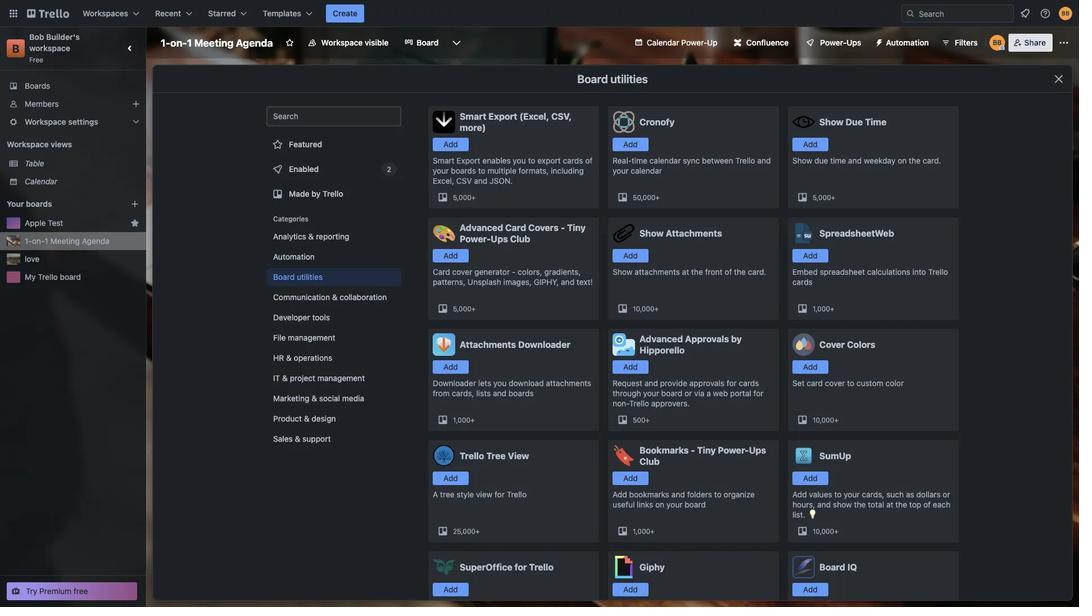 Task type: locate. For each thing, give the bounding box(es) containing it.
sales & support link
[[266, 430, 401, 448]]

multiple
[[488, 166, 517, 175]]

add for smart export (excel, csv, more)
[[444, 140, 458, 149]]

cards, up total
[[862, 490, 884, 499]]

0 horizontal spatial advanced
[[460, 222, 503, 233]]

automation down search icon at top right
[[886, 38, 929, 47]]

add button for show due time
[[793, 138, 829, 151]]

1,000 + up cover
[[813, 305, 835, 313]]

add button down 'show attachments'
[[613, 249, 649, 263]]

1,000 + for bookmarks - tiny power-ups club
[[633, 527, 655, 535]]

card up patterns,
[[433, 267, 450, 277]]

0 vertical spatial cards,
[[452, 389, 474, 398]]

attachments up the lets
[[460, 339, 516, 350]]

card. for show due time
[[923, 156, 941, 165]]

smart up more)
[[460, 111, 486, 122]]

0 horizontal spatial -
[[512, 267, 516, 277]]

view
[[476, 490, 493, 499]]

2 vertical spatial ups
[[749, 445, 766, 456]]

2 vertical spatial cards
[[739, 379, 759, 388]]

1,000 for spreadsheetweb
[[813, 305, 830, 313]]

2 horizontal spatial 1,000 +
[[813, 305, 835, 313]]

tiny inside 'bookmarks - tiny power-ups club'
[[697, 445, 716, 456]]

0 horizontal spatial agenda
[[82, 236, 110, 246]]

0 vertical spatial downloader
[[518, 339, 571, 350]]

request
[[613, 379, 642, 388]]

& for reporting
[[308, 232, 314, 241]]

ups inside 'bookmarks - tiny power-ups club'
[[749, 445, 766, 456]]

1 vertical spatial on
[[655, 500, 665, 509]]

add button for bookmarks - tiny power-ups club
[[613, 472, 649, 485]]

social
[[319, 394, 340, 403]]

bob builder (bobbuilder40) image right open information menu 'icon'
[[1059, 7, 1073, 20]]

workspace up table
[[7, 140, 49, 149]]

0 vertical spatial of
[[585, 156, 593, 165]]

settings
[[68, 117, 98, 126]]

sync
[[683, 156, 700, 165]]

and inside smart export enables you to export cards of your boards to multiple formats, including excel, csv and json.
[[474, 176, 488, 185]]

0 vertical spatial export
[[489, 111, 517, 122]]

cards,
[[452, 389, 474, 398], [862, 490, 884, 499]]

0 horizontal spatial tiny
[[567, 222, 586, 233]]

add for superoffice for trello
[[444, 585, 458, 594]]

and inside the add bookmarks and folders to organize useful links on your board
[[672, 490, 685, 499]]

on- down 'recent' dropdown button on the top
[[170, 37, 187, 49]]

0 vertical spatial 10,000
[[633, 305, 655, 313]]

or left via
[[685, 389, 692, 398]]

- right covers
[[561, 222, 565, 233]]

1,000 up cover
[[813, 305, 830, 313]]

1 horizontal spatial time
[[830, 156, 846, 165]]

1 horizontal spatial boards
[[451, 166, 476, 175]]

show menu image
[[1058, 37, 1070, 48]]

advanced approvals by hipporello
[[640, 334, 742, 356]]

- right bookmarks in the right bottom of the page
[[691, 445, 695, 456]]

add button for spreadsheetweb
[[793, 249, 829, 263]]

bob builder (bobbuilder40) image inside primary element
[[1059, 7, 1073, 20]]

cover
[[820, 339, 845, 350]]

as
[[906, 490, 914, 499]]

2 horizontal spatial -
[[691, 445, 695, 456]]

card. right front
[[748, 267, 766, 277]]

add for advanced approvals by hipporello
[[623, 362, 638, 372]]

switch to… image
[[8, 8, 19, 19]]

export inside smart export enables you to export cards of your boards to multiple formats, including excel, csv and json.
[[457, 156, 480, 165]]

0 horizontal spatial 1-
[[25, 236, 32, 246]]

1 vertical spatial -
[[512, 267, 516, 277]]

club
[[510, 234, 530, 244], [640, 456, 660, 467]]

smart inside smart export (excel, csv, more)
[[460, 111, 486, 122]]

you inside smart export enables you to export cards of your boards to multiple formats, including excel, csv and json.
[[513, 156, 526, 165]]

for up portal
[[727, 379, 737, 388]]

boards down download
[[509, 389, 534, 398]]

0 vertical spatial attachments
[[666, 228, 722, 239]]

0 vertical spatial calendar
[[650, 156, 681, 165]]

50,000 +
[[633, 193, 660, 201]]

members link
[[0, 95, 146, 113]]

add button down giphy
[[613, 583, 649, 596]]

for right view
[[495, 490, 505, 499]]

smart inside smart export enables you to export cards of your boards to multiple formats, including excel, csv and json.
[[433, 156, 455, 165]]

cards, inside downloader lets you download attachments from cards, lists and boards
[[452, 389, 474, 398]]

meeting
[[194, 37, 234, 49], [50, 236, 80, 246]]

management inside file management link
[[288, 333, 335, 342]]

10,000 +
[[633, 305, 659, 313], [813, 416, 839, 424], [813, 527, 839, 535]]

1- down recent
[[161, 37, 170, 49]]

at left front
[[682, 267, 689, 277]]

2 horizontal spatial 1,000
[[813, 305, 830, 313]]

+ for advanced card covers - tiny power-ups club
[[471, 305, 476, 313]]

ups up generator
[[491, 234, 508, 244]]

cards inside request and provide approvals for cards through your board or via a web portal for non-trello approvers.
[[739, 379, 759, 388]]

board up approvers.
[[661, 389, 683, 398]]

of inside smart export enables you to export cards of your boards to multiple formats, including excel, csv and json.
[[585, 156, 593, 165]]

10,000 down 💡
[[813, 527, 834, 535]]

workspace settings button
[[0, 113, 146, 131]]

smart for smart export enables you to export cards of your boards to multiple formats, including excel, csv and json.
[[433, 156, 455, 165]]

1 horizontal spatial card.
[[923, 156, 941, 165]]

1-on-1 meeting agenda down apple test link
[[25, 236, 110, 246]]

hipporello
[[640, 345, 685, 356]]

1-on-1 meeting agenda
[[161, 37, 273, 49], [25, 236, 110, 246]]

0 vertical spatial agenda
[[236, 37, 273, 49]]

1 vertical spatial you
[[493, 379, 507, 388]]

automation inside button
[[886, 38, 929, 47]]

0 horizontal spatial card.
[[748, 267, 766, 277]]

0 vertical spatial 1,000 +
[[813, 305, 835, 313]]

each
[[933, 500, 951, 509]]

add button up from
[[433, 360, 469, 374]]

add button up 'due'
[[793, 138, 829, 151]]

0 horizontal spatial 1
[[45, 236, 48, 246]]

on- inside text box
[[170, 37, 187, 49]]

1 horizontal spatial cover
[[825, 379, 845, 388]]

boards
[[25, 81, 50, 90]]

10,000 down the card
[[813, 416, 834, 424]]

0 vertical spatial -
[[561, 222, 565, 233]]

0 horizontal spatial or
[[685, 389, 692, 398]]

1 time from the left
[[632, 156, 647, 165]]

export
[[538, 156, 561, 165]]

trello right the between
[[735, 156, 755, 165]]

club down covers
[[510, 234, 530, 244]]

1,000 +
[[813, 305, 835, 313], [453, 416, 475, 424], [633, 527, 655, 535]]

500
[[633, 416, 646, 424]]

and inside request and provide approvals for cards through your board or via a web portal for non-trello approvers.
[[645, 379, 658, 388]]

1 vertical spatial at
[[886, 500, 893, 509]]

& for support
[[295, 434, 300, 444]]

to right folders
[[714, 490, 722, 499]]

cards down embed
[[793, 277, 813, 287]]

trello inside request and provide approvals for cards through your board or via a web portal for non-trello approvers.
[[629, 399, 649, 408]]

boards up apple
[[26, 199, 52, 209]]

tools
[[312, 313, 330, 322]]

formats,
[[519, 166, 549, 175]]

0 horizontal spatial meeting
[[50, 236, 80, 246]]

calendar down real-
[[631, 166, 662, 175]]

workspace inside dropdown button
[[25, 117, 66, 126]]

5,000 + down patterns,
[[453, 305, 476, 313]]

add inside add values to your cards, such as dollars or hours, and show the total at the top of each list. 💡
[[793, 490, 807, 499]]

0 vertical spatial management
[[288, 333, 335, 342]]

2 vertical spatial -
[[691, 445, 695, 456]]

1 horizontal spatial 1-on-1 meeting agenda
[[161, 37, 273, 49]]

2 horizontal spatial ups
[[847, 38, 861, 47]]

0 horizontal spatial on
[[655, 500, 665, 509]]

on right weekday
[[898, 156, 907, 165]]

5,000 for show due time
[[813, 193, 831, 201]]

1,000 up trello tree view
[[453, 416, 471, 424]]

1 down apple test
[[45, 236, 48, 246]]

boards inside smart export enables you to export cards of your boards to multiple formats, including excel, csv and json.
[[451, 166, 476, 175]]

to inside the add bookmarks and folders to organize useful links on your board
[[714, 490, 722, 499]]

1,000 for bookmarks - tiny power-ups club
[[633, 527, 650, 535]]

trello right superoffice on the left
[[529, 562, 554, 573]]

support
[[302, 434, 331, 444]]

add for bookmarks - tiny power-ups club
[[623, 474, 638, 483]]

0 horizontal spatial card
[[433, 267, 450, 277]]

automation button
[[870, 34, 936, 52]]

trello right into
[[928, 267, 948, 277]]

add board image
[[130, 200, 139, 209]]

10,000 + up hipporello
[[633, 305, 659, 313]]

you
[[513, 156, 526, 165], [493, 379, 507, 388]]

1 vertical spatial 1,000 +
[[453, 416, 475, 424]]

1- inside text box
[[161, 37, 170, 49]]

0 horizontal spatial bob builder (bobbuilder40) image
[[990, 35, 1005, 51]]

+ for sumup
[[834, 527, 839, 535]]

- inside card cover generator - colors, gradients, patterns, unsplash images, giphy, and text!
[[512, 267, 516, 277]]

views
[[51, 140, 72, 149]]

agenda
[[236, 37, 273, 49], [82, 236, 110, 246]]

file
[[273, 333, 286, 342]]

you up formats,
[[513, 156, 526, 165]]

- inside the advanced card covers - tiny power-ups club
[[561, 222, 565, 233]]

boards inside downloader lets you download attachments from cards, lists and boards
[[509, 389, 534, 398]]

1 inside text box
[[187, 37, 192, 49]]

add for cover colors
[[803, 362, 818, 372]]

power- inside calendar power-up link
[[682, 38, 707, 47]]

this member is an admin of this board. image
[[1000, 46, 1005, 51]]

and right lists
[[493, 389, 507, 398]]

1 vertical spatial 10,000
[[813, 416, 834, 424]]

1 horizontal spatial automation
[[886, 38, 929, 47]]

5,000 + down 'due'
[[813, 193, 835, 201]]

1 vertical spatial card
[[433, 267, 450, 277]]

0 horizontal spatial ups
[[491, 234, 508, 244]]

export
[[489, 111, 517, 122], [457, 156, 480, 165]]

top
[[909, 500, 921, 509]]

2 vertical spatial 10,000
[[813, 527, 834, 535]]

1-on-1 meeting agenda link
[[25, 236, 139, 247]]

0 vertical spatial workspace
[[321, 38, 363, 47]]

giphy
[[640, 562, 665, 573]]

&
[[308, 232, 314, 241], [332, 293, 338, 302], [286, 353, 292, 363], [282, 374, 288, 383], [312, 394, 317, 403], [304, 414, 310, 423], [295, 434, 300, 444]]

1-on-1 meeting agenda down starred
[[161, 37, 273, 49]]

board utilities
[[577, 72, 648, 85], [273, 272, 323, 282]]

primary element
[[0, 0, 1079, 27]]

advanced up hipporello
[[640, 334, 683, 344]]

cards up portal
[[739, 379, 759, 388]]

and left provide
[[645, 379, 658, 388]]

1 horizontal spatial cards,
[[862, 490, 884, 499]]

cards, left lists
[[452, 389, 474, 398]]

show attachments at the front of the card.
[[613, 267, 766, 277]]

at down such
[[886, 500, 893, 509]]

0 vertical spatial automation
[[886, 38, 929, 47]]

- for colors,
[[512, 267, 516, 277]]

cover inside card cover generator - colors, gradients, patterns, unsplash images, giphy, and text!
[[452, 267, 472, 277]]

agenda inside text box
[[236, 37, 273, 49]]

board down folders
[[685, 500, 706, 509]]

developer
[[273, 313, 310, 322]]

export left (excel,
[[489, 111, 517, 122]]

add button up values
[[793, 472, 829, 485]]

your inside the add bookmarks and folders to organize useful links on your board
[[667, 500, 683, 509]]

power- up the organize
[[718, 445, 749, 456]]

your inside smart export enables you to export cards of your boards to multiple formats, including excel, csv and json.
[[433, 166, 449, 175]]

0 horizontal spatial 1,000
[[453, 416, 471, 424]]

tiny right bookmarks in the right bottom of the page
[[697, 445, 716, 456]]

5,000 down patterns,
[[453, 305, 471, 313]]

attachments right download
[[546, 379, 591, 388]]

0 vertical spatial tiny
[[567, 222, 586, 233]]

1 horizontal spatial export
[[489, 111, 517, 122]]

color
[[886, 379, 904, 388]]

and inside real-time calendar sync between trello and your calendar
[[757, 156, 771, 165]]

0 horizontal spatial at
[[682, 267, 689, 277]]

1 horizontal spatial 1,000 +
[[633, 527, 655, 535]]

add button for smart export (excel, csv, more)
[[433, 138, 469, 151]]

style
[[457, 490, 474, 499]]

the left total
[[854, 500, 866, 509]]

workspace down members
[[25, 117, 66, 126]]

0 horizontal spatial cards,
[[452, 389, 474, 398]]

export inside smart export (excel, csv, more)
[[489, 111, 517, 122]]

💡
[[807, 510, 815, 519]]

media
[[342, 394, 364, 403]]

non-
[[613, 399, 629, 408]]

covers
[[528, 222, 559, 233]]

add button up patterns,
[[433, 249, 469, 263]]

utilities up cronofy
[[611, 72, 648, 85]]

add button down board iq
[[793, 583, 829, 596]]

+ for attachments downloader
[[471, 416, 475, 424]]

sm image
[[870, 34, 886, 49]]

2 vertical spatial 1,000
[[633, 527, 650, 535]]

1 horizontal spatial or
[[943, 490, 950, 499]]

1 horizontal spatial 1,000
[[633, 527, 650, 535]]

& right hr
[[286, 353, 292, 363]]

2 vertical spatial of
[[924, 500, 931, 509]]

bob builder (bobbuilder40) image
[[1059, 7, 1073, 20], [990, 35, 1005, 51]]

& left design
[[304, 414, 310, 423]]

0 vertical spatial by
[[312, 189, 321, 198]]

downloader inside downloader lets you download attachments from cards, lists and boards
[[433, 379, 476, 388]]

2 vertical spatial board
[[685, 500, 706, 509]]

star or unstar board image
[[285, 38, 294, 47]]

automation
[[886, 38, 929, 47], [273, 252, 315, 261]]

calendar left sync
[[650, 156, 681, 165]]

add button for show attachments
[[613, 249, 649, 263]]

tiny inside the advanced card covers - tiny power-ups club
[[567, 222, 586, 233]]

1
[[187, 37, 192, 49], [45, 236, 48, 246]]

visible
[[365, 38, 389, 47]]

0 horizontal spatial you
[[493, 379, 507, 388]]

by right approvals
[[731, 334, 742, 344]]

analytics & reporting link
[[266, 228, 401, 246]]

smart for smart export (excel, csv, more)
[[460, 111, 486, 122]]

meeting down starred
[[194, 37, 234, 49]]

love link
[[25, 254, 139, 265]]

2 horizontal spatial boards
[[509, 389, 534, 398]]

power- inside 'bookmarks - tiny power-ups club'
[[718, 445, 749, 456]]

2 vertical spatial boards
[[509, 389, 534, 398]]

1 horizontal spatial attachments
[[666, 228, 722, 239]]

add button for advanced card covers - tiny power-ups club
[[433, 249, 469, 263]]

your boards with 4 items element
[[7, 197, 114, 211]]

add button for trello tree view
[[433, 472, 469, 485]]

1 horizontal spatial utilities
[[611, 72, 648, 85]]

recent
[[155, 9, 181, 18]]

communication & collaboration
[[273, 293, 387, 302]]

approvals
[[685, 334, 729, 344]]

time up 50,000
[[632, 156, 647, 165]]

add for spreadsheetweb
[[803, 251, 818, 260]]

& for social
[[312, 394, 317, 403]]

agenda up love link at the top left of the page
[[82, 236, 110, 246]]

create
[[333, 9, 358, 18]]

1 horizontal spatial on-
[[170, 37, 187, 49]]

your inside add values to your cards, such as dollars or hours, and show the total at the top of each list. 💡
[[844, 490, 860, 499]]

cronofy
[[640, 117, 675, 127]]

0 vertical spatial cards
[[563, 156, 583, 165]]

cards up the including
[[563, 156, 583, 165]]

2 horizontal spatial board
[[685, 500, 706, 509]]

utilities up communication at left top
[[297, 272, 323, 282]]

1 horizontal spatial by
[[731, 334, 742, 344]]

card inside the advanced card covers - tiny power-ups club
[[505, 222, 526, 233]]

Search field
[[915, 5, 1013, 22]]

1 vertical spatial management
[[318, 374, 365, 383]]

hr
[[273, 353, 284, 363]]

advanced inside the advanced card covers - tiny power-ups club
[[460, 222, 503, 233]]

1,000 + up trello tree view
[[453, 416, 475, 424]]

5,000 down 'due'
[[813, 193, 831, 201]]

1 vertical spatial export
[[457, 156, 480, 165]]

add button down more)
[[433, 138, 469, 151]]

Search text field
[[266, 106, 401, 126]]

made
[[289, 189, 310, 198]]

1 vertical spatial club
[[640, 456, 660, 467]]

0 vertical spatial calendar
[[647, 38, 679, 47]]

by inside advanced approvals by hipporello
[[731, 334, 742, 344]]

and inside downloader lets you download attachments from cards, lists and boards
[[493, 389, 507, 398]]

cards inside embed spreadsheet calculations into trello cards
[[793, 277, 813, 287]]

1 vertical spatial utilities
[[297, 272, 323, 282]]

1 vertical spatial attachments
[[460, 339, 516, 350]]

1 vertical spatial ups
[[491, 234, 508, 244]]

0 vertical spatial 10,000 +
[[633, 305, 659, 313]]

iq
[[848, 562, 857, 573]]

and inside add values to your cards, such as dollars or hours, and show the total at the top of each list. 💡
[[817, 500, 831, 509]]

lists
[[476, 389, 491, 398]]

10,000 up hipporello
[[633, 305, 655, 313]]

cover right the card
[[825, 379, 845, 388]]

advanced for advanced card covers - tiny power-ups club
[[460, 222, 503, 233]]

25,000
[[453, 527, 476, 535]]

+ for show attachments
[[655, 305, 659, 313]]

the left front
[[691, 267, 703, 277]]

2 time from the left
[[830, 156, 846, 165]]

1 vertical spatial downloader
[[433, 379, 476, 388]]

try premium free button
[[7, 582, 137, 600]]

calendar power-up link
[[628, 34, 724, 52]]

1 horizontal spatial attachments
[[635, 267, 680, 277]]

superoffice
[[460, 562, 512, 573]]

1 vertical spatial smart
[[433, 156, 455, 165]]

trello inside real-time calendar sync between trello and your calendar
[[735, 156, 755, 165]]

0 vertical spatial smart
[[460, 111, 486, 122]]

real-
[[613, 156, 632, 165]]

bob builder (bobbuilder40) image right filters
[[990, 35, 1005, 51]]

card left covers
[[505, 222, 526, 233]]

+ for bookmarks - tiny power-ups club
[[650, 527, 655, 535]]

management inside it & project management link
[[318, 374, 365, 383]]

to up 'show'
[[834, 490, 842, 499]]

view
[[508, 451, 529, 461]]

advanced inside advanced approvals by hipporello
[[640, 334, 683, 344]]

sales & support
[[273, 434, 331, 444]]

filters
[[955, 38, 978, 47]]

attachments
[[635, 267, 680, 277], [546, 379, 591, 388]]

1 vertical spatial attachments
[[546, 379, 591, 388]]

- for tiny
[[561, 222, 565, 233]]

folders
[[687, 490, 712, 499]]

cover up patterns,
[[452, 267, 472, 277]]

1 vertical spatial or
[[943, 490, 950, 499]]

1 horizontal spatial meeting
[[194, 37, 234, 49]]

to inside add values to your cards, such as dollars or hours, and show the total at the top of each list. 💡
[[834, 490, 842, 499]]

smart up excel,
[[433, 156, 455, 165]]

of left real-
[[585, 156, 593, 165]]

1,000 + down 'links'
[[633, 527, 655, 535]]

board inside the add bookmarks and folders to organize useful links on your board
[[685, 500, 706, 509]]

0 horizontal spatial board
[[60, 272, 81, 282]]

& down board utilities link
[[332, 293, 338, 302]]

show for show attachments
[[640, 228, 664, 239]]

add
[[444, 140, 458, 149], [623, 140, 638, 149], [803, 140, 818, 149], [444, 251, 458, 260], [623, 251, 638, 260], [803, 251, 818, 260], [444, 362, 458, 372], [623, 362, 638, 372], [803, 362, 818, 372], [444, 474, 458, 483], [623, 474, 638, 483], [803, 474, 818, 483], [613, 490, 627, 499], [793, 490, 807, 499], [444, 585, 458, 594], [623, 585, 638, 594], [803, 585, 818, 594]]

calendar down table
[[25, 177, 57, 186]]

workspace visible button
[[301, 34, 395, 52]]

automation down analytics
[[273, 252, 315, 261]]

your inside real-time calendar sync between trello and your calendar
[[613, 166, 629, 175]]

1 vertical spatial by
[[731, 334, 742, 344]]

5,000 + down 'csv'
[[453, 193, 476, 201]]

0 horizontal spatial club
[[510, 234, 530, 244]]

0 vertical spatial meeting
[[194, 37, 234, 49]]

cards, inside add values to your cards, such as dollars or hours, and show the total at the top of each list. 💡
[[862, 490, 884, 499]]

club inside 'bookmarks - tiny power-ups club'
[[640, 456, 660, 467]]

your
[[433, 166, 449, 175], [613, 166, 629, 175], [643, 389, 659, 398], [844, 490, 860, 499], [667, 500, 683, 509]]

workspace inside button
[[321, 38, 363, 47]]

and down values
[[817, 500, 831, 509]]

+ for cover colors
[[834, 416, 839, 424]]

agenda left star or unstar board "icon"
[[236, 37, 273, 49]]

add inside the add bookmarks and folders to organize useful links on your board
[[613, 490, 627, 499]]

bookmarks
[[629, 490, 669, 499]]

1-on-1 meeting agenda inside text box
[[161, 37, 273, 49]]

trello down through
[[629, 399, 649, 408]]

2 vertical spatial 1,000 +
[[633, 527, 655, 535]]

2 horizontal spatial cards
[[793, 277, 813, 287]]

to
[[528, 156, 535, 165], [478, 166, 486, 175], [847, 379, 855, 388], [714, 490, 722, 499], [834, 490, 842, 499]]

ups left sm image
[[847, 38, 861, 47]]

- inside 'bookmarks - tiny power-ups club'
[[691, 445, 695, 456]]

downloader up download
[[518, 339, 571, 350]]

1 horizontal spatial on
[[898, 156, 907, 165]]

of right front
[[725, 267, 732, 277]]

text!
[[577, 277, 593, 287]]

your up approvers.
[[643, 389, 659, 398]]



Task type: vqa. For each thing, say whether or not it's contained in the screenshot.


Task type: describe. For each thing, give the bounding box(es) containing it.
time inside real-time calendar sync between trello and your calendar
[[632, 156, 647, 165]]

premium
[[39, 587, 71, 596]]

to down enables
[[478, 166, 486, 175]]

add for show due time
[[803, 140, 818, 149]]

developer tools
[[273, 313, 330, 322]]

to left custom
[[847, 379, 855, 388]]

export for enables
[[457, 156, 480, 165]]

communication
[[273, 293, 330, 302]]

1,000 + for spreadsheetweb
[[813, 305, 835, 313]]

including
[[551, 166, 584, 175]]

0 vertical spatial board
[[60, 272, 81, 282]]

share button
[[1009, 34, 1053, 52]]

a tree style view for trello
[[433, 490, 527, 499]]

bob builder's workspace link
[[29, 32, 82, 53]]

boards for attachments downloader
[[509, 389, 534, 398]]

5,000 + for smart export (excel, csv, more)
[[453, 193, 476, 201]]

board iq
[[820, 562, 857, 573]]

10,000 + for cover
[[813, 416, 839, 424]]

create button
[[326, 4, 364, 22]]

board inside request and provide approvals for cards through your board or via a web portal for non-trello approvers.
[[661, 389, 683, 398]]

0 horizontal spatial by
[[312, 189, 321, 198]]

gradients,
[[544, 267, 581, 277]]

at inside add values to your cards, such as dollars or hours, and show the total at the top of each list. 💡
[[886, 500, 893, 509]]

boards link
[[0, 77, 146, 95]]

your boards
[[7, 199, 52, 209]]

reporting
[[316, 232, 349, 241]]

approvals
[[689, 379, 725, 388]]

operations
[[294, 353, 332, 363]]

1 vertical spatial 1-on-1 meeting agenda
[[25, 236, 110, 246]]

the right weekday
[[909, 156, 921, 165]]

confluence
[[746, 38, 789, 47]]

product
[[273, 414, 302, 423]]

ups inside button
[[847, 38, 861, 47]]

b link
[[7, 39, 25, 57]]

customize views image
[[451, 37, 462, 48]]

0 horizontal spatial boards
[[26, 199, 52, 209]]

+ for advanced approvals by hipporello
[[646, 416, 650, 424]]

meeting inside text box
[[194, 37, 234, 49]]

hours,
[[793, 500, 815, 509]]

1 horizontal spatial downloader
[[518, 339, 571, 350]]

show for show attachments at the front of the card.
[[613, 267, 633, 277]]

between
[[702, 156, 733, 165]]

5,000 + for advanced card covers - tiny power-ups club
[[453, 305, 476, 313]]

0 horizontal spatial utilities
[[297, 272, 323, 282]]

5,000 + for show due time
[[813, 193, 835, 201]]

on inside the add bookmarks and folders to organize useful links on your board
[[655, 500, 665, 509]]

starred button
[[201, 4, 254, 22]]

add button for sumup
[[793, 472, 829, 485]]

+ for trello tree view
[[476, 527, 480, 535]]

& for operations
[[286, 353, 292, 363]]

1 vertical spatial agenda
[[82, 236, 110, 246]]

categories
[[273, 215, 309, 223]]

time
[[865, 117, 887, 127]]

approvers.
[[651, 399, 690, 408]]

add button for superoffice for trello
[[433, 583, 469, 596]]

1 vertical spatial calendar
[[631, 166, 662, 175]]

add button for cronofy
[[613, 138, 649, 151]]

your
[[7, 199, 24, 209]]

10,000 for show
[[633, 305, 655, 313]]

or inside add values to your cards, such as dollars or hours, and show the total at the top of each list. 💡
[[943, 490, 950, 499]]

set card cover to custom color
[[793, 379, 904, 388]]

show for show due time and weekday on the card.
[[793, 156, 812, 165]]

bookmarks
[[640, 445, 689, 456]]

you inside downloader lets you download attachments from cards, lists and boards
[[493, 379, 507, 388]]

excel,
[[433, 176, 454, 185]]

show due time and weekday on the card.
[[793, 156, 941, 165]]

my
[[25, 272, 36, 282]]

for right superoffice on the left
[[515, 562, 527, 573]]

made by trello link
[[266, 183, 401, 205]]

0 notifications image
[[1019, 7, 1032, 20]]

1 vertical spatial meeting
[[50, 236, 80, 246]]

values
[[809, 490, 832, 499]]

add for advanced card covers - tiny power-ups club
[[444, 251, 458, 260]]

developer tools link
[[266, 309, 401, 327]]

workspace for workspace views
[[7, 140, 49, 149]]

attachments downloader
[[460, 339, 571, 350]]

calendar for calendar power-up
[[647, 38, 679, 47]]

such
[[887, 490, 904, 499]]

analytics & reporting
[[273, 232, 349, 241]]

cards for advanced approvals by hipporello
[[739, 379, 759, 388]]

0 horizontal spatial attachments
[[460, 339, 516, 350]]

power-ups button
[[798, 34, 868, 52]]

+ for cronofy
[[656, 193, 660, 201]]

0 horizontal spatial board utilities
[[273, 272, 323, 282]]

add button for cover colors
[[793, 360, 829, 374]]

product & design
[[273, 414, 336, 423]]

ups inside the advanced card covers - tiny power-ups club
[[491, 234, 508, 244]]

front
[[705, 267, 723, 277]]

to up formats,
[[528, 156, 535, 165]]

add button for giphy
[[613, 583, 649, 596]]

cards for spreadsheetweb
[[793, 277, 813, 287]]

bob
[[29, 32, 44, 42]]

csv,
[[551, 111, 572, 122]]

my trello board link
[[25, 271, 139, 283]]

set
[[793, 379, 805, 388]]

share
[[1025, 38, 1046, 47]]

Board name text field
[[155, 34, 279, 52]]

add for attachments downloader
[[444, 362, 458, 372]]

embed
[[793, 267, 818, 277]]

workspace for workspace visible
[[321, 38, 363, 47]]

superoffice for trello
[[460, 562, 554, 573]]

add for trello tree view
[[444, 474, 458, 483]]

1,000 for attachments downloader
[[453, 416, 471, 424]]

1 horizontal spatial board utilities
[[577, 72, 648, 85]]

due
[[815, 156, 828, 165]]

show
[[833, 500, 852, 509]]

workspace for workspace settings
[[25, 117, 66, 126]]

show due time
[[820, 117, 887, 127]]

my trello board
[[25, 272, 81, 282]]

add for board iq
[[803, 585, 818, 594]]

1 vertical spatial cover
[[825, 379, 845, 388]]

2 vertical spatial 10,000 +
[[813, 527, 839, 535]]

love
[[25, 254, 39, 264]]

1 vertical spatial 1
[[45, 236, 48, 246]]

json.
[[490, 176, 513, 185]]

0 horizontal spatial on-
[[32, 236, 45, 246]]

apple test
[[25, 218, 63, 228]]

export for (excel,
[[489, 111, 517, 122]]

500 +
[[633, 416, 650, 424]]

sumup
[[820, 451, 851, 461]]

or inside request and provide approvals for cards through your board or via a web portal for non-trello approvers.
[[685, 389, 692, 398]]

templates
[[263, 9, 301, 18]]

board link
[[398, 34, 445, 52]]

add button for attachments downloader
[[433, 360, 469, 374]]

open information menu image
[[1040, 8, 1051, 19]]

5,000 for smart export (excel, csv, more)
[[453, 193, 471, 201]]

add for show attachments
[[623, 251, 638, 260]]

trello inside embed spreadsheet calculations into trello cards
[[928, 267, 948, 277]]

and inside card cover generator - colors, gradients, patterns, unsplash images, giphy, and text!
[[561, 277, 575, 287]]

starred icon image
[[130, 219, 139, 228]]

add for giphy
[[623, 585, 638, 594]]

trello left 'tree' on the bottom left of the page
[[460, 451, 484, 461]]

tree
[[486, 451, 506, 461]]

made by trello
[[289, 189, 343, 198]]

the down such
[[896, 500, 907, 509]]

0 horizontal spatial automation
[[273, 252, 315, 261]]

workspace
[[29, 44, 70, 53]]

board utilities link
[[266, 268, 401, 286]]

workspace views
[[7, 140, 72, 149]]

add values to your cards, such as dollars or hours, and show the total at the top of each list. 💡
[[793, 490, 951, 519]]

spreadsheet
[[820, 267, 865, 277]]

apple test link
[[25, 218, 126, 229]]

unsplash
[[468, 277, 501, 287]]

add button for advanced approvals by hipporello
[[613, 360, 649, 374]]

search image
[[906, 9, 915, 18]]

smart export (excel, csv, more)
[[460, 111, 572, 133]]

& for collaboration
[[332, 293, 338, 302]]

dollars
[[917, 490, 941, 499]]

card inside card cover generator - colors, gradients, patterns, unsplash images, giphy, and text!
[[433, 267, 450, 277]]

power- inside power-ups button
[[820, 38, 847, 47]]

trello right view
[[507, 490, 527, 499]]

0 vertical spatial attachments
[[635, 267, 680, 277]]

downloader lets you download attachments from cards, lists and boards
[[433, 379, 591, 398]]

via
[[694, 389, 705, 398]]

advanced for advanced approvals by hipporello
[[640, 334, 683, 344]]

power-ups
[[820, 38, 861, 47]]

5,000 for advanced card covers - tiny power-ups club
[[453, 305, 471, 313]]

add for sumup
[[803, 474, 818, 483]]

calendar for calendar
[[25, 177, 57, 186]]

your inside request and provide approvals for cards through your board or via a web portal for non-trello approvers.
[[643, 389, 659, 398]]

due
[[846, 117, 863, 127]]

back to home image
[[27, 4, 69, 22]]

10,000 for cover
[[813, 416, 834, 424]]

and left weekday
[[848, 156, 862, 165]]

for right portal
[[754, 389, 764, 398]]

1 vertical spatial of
[[725, 267, 732, 277]]

card. for show attachments
[[748, 267, 766, 277]]

lets
[[478, 379, 491, 388]]

images,
[[503, 277, 532, 287]]

links
[[637, 500, 653, 509]]

add for cronofy
[[623, 140, 638, 149]]

b
[[12, 42, 19, 55]]

organize
[[724, 490, 755, 499]]

card cover generator - colors, gradients, patterns, unsplash images, giphy, and text!
[[433, 267, 593, 287]]

table
[[25, 159, 44, 168]]

0 vertical spatial utilities
[[611, 72, 648, 85]]

cards inside smart export enables you to export cards of your boards to multiple formats, including excel, csv and json.
[[563, 156, 583, 165]]

+ for spreadsheetweb
[[830, 305, 835, 313]]

+ for show due time
[[831, 193, 835, 201]]

colors
[[847, 339, 876, 350]]

attachments inside downloader lets you download attachments from cards, lists and boards
[[546, 379, 591, 388]]

starred
[[208, 9, 236, 18]]

add button for board iq
[[793, 583, 829, 596]]

trello right made
[[323, 189, 343, 198]]

a
[[433, 490, 438, 499]]

power- inside the advanced card covers - tiny power-ups club
[[460, 234, 491, 244]]

club inside the advanced card covers - tiny power-ups club
[[510, 234, 530, 244]]

10,000 + for show
[[633, 305, 659, 313]]

workspace navigation collapse icon image
[[123, 40, 138, 56]]

boards for smart export (excel, csv, more)
[[451, 166, 476, 175]]

trello right my
[[38, 272, 58, 282]]

confluence icon image
[[734, 39, 742, 47]]

& for project
[[282, 374, 288, 383]]

the right front
[[734, 267, 746, 277]]

1 vertical spatial bob builder (bobbuilder40) image
[[990, 35, 1005, 51]]

show for show due time
[[820, 117, 844, 127]]

csv
[[456, 176, 472, 185]]

& for design
[[304, 414, 310, 423]]

of inside add values to your cards, such as dollars or hours, and show the total at the top of each list. 💡
[[924, 500, 931, 509]]

1,000 + for attachments downloader
[[453, 416, 475, 424]]

filters button
[[938, 34, 981, 52]]

+ for smart export (excel, csv, more)
[[471, 193, 476, 201]]



